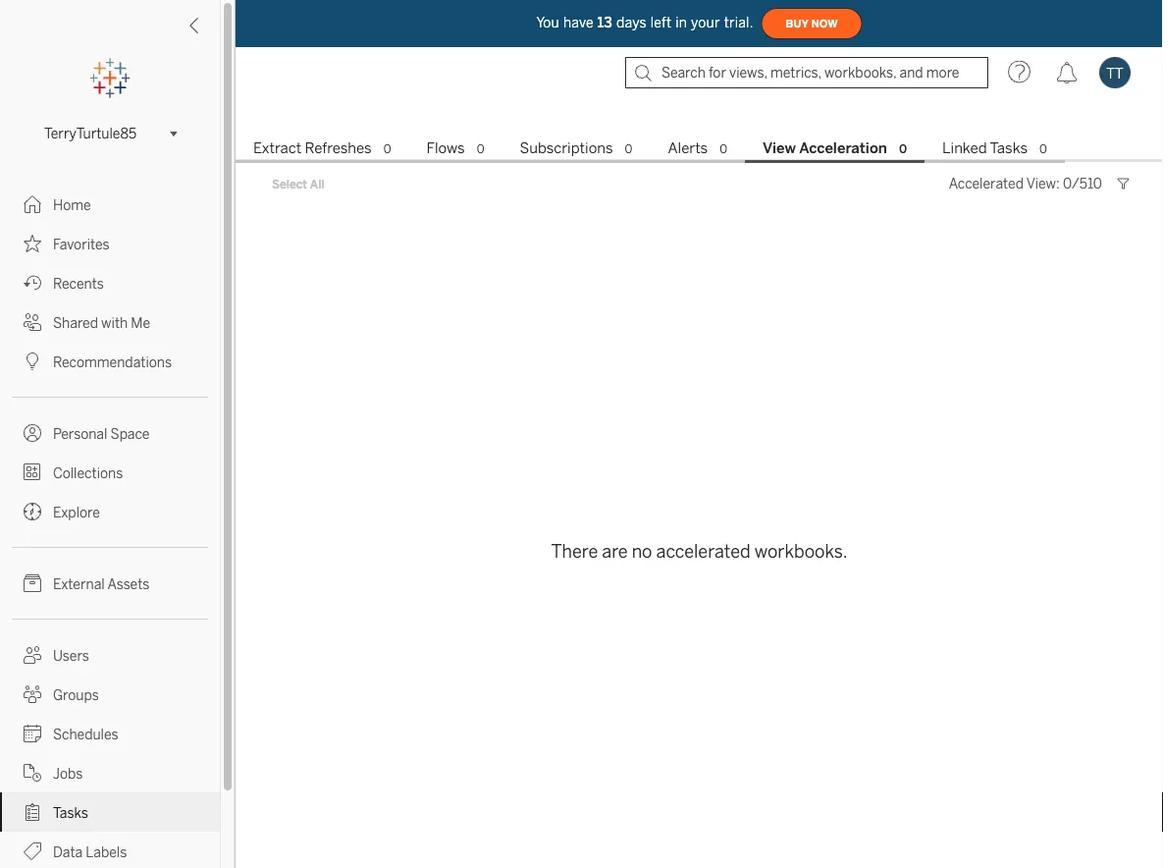 Task type: locate. For each thing, give the bounding box(es) containing it.
terryturtule85 button
[[36, 122, 184, 145]]

tasks down jobs
[[53, 805, 88, 821]]

0 vertical spatial tasks
[[990, 139, 1028, 157]]

select all
[[272, 177, 325, 191]]

2 0 from the left
[[477, 142, 485, 156]]

terryturtule85
[[44, 125, 137, 142]]

users
[[53, 648, 89, 664]]

tasks link
[[0, 792, 220, 832]]

1 0 from the left
[[384, 142, 391, 156]]

0 up view:
[[1040, 142, 1048, 156]]

flows
[[427, 139, 465, 157]]

1 horizontal spatial tasks
[[990, 139, 1028, 157]]

shared with me link
[[0, 302, 220, 342]]

accelerated
[[657, 541, 751, 562]]

0 right refreshes
[[384, 142, 391, 156]]

extract
[[253, 139, 302, 157]]

0 right acceleration
[[899, 142, 907, 156]]

shared with me
[[53, 315, 150, 331]]

data labels
[[53, 844, 127, 860]]

select all button
[[259, 172, 337, 195]]

data labels link
[[0, 832, 220, 868]]

0 horizontal spatial tasks
[[53, 805, 88, 821]]

external
[[53, 576, 105, 592]]

tasks up accelerated view: 0/510
[[990, 139, 1028, 157]]

me
[[131, 315, 150, 331]]

accelerated view: 0/510
[[949, 175, 1103, 191]]

extract refreshes
[[253, 139, 372, 157]]

there are no accelerated workbooks. main content
[[236, 98, 1164, 868]]

recents
[[53, 275, 104, 292]]

personal space
[[53, 426, 150, 442]]

explore link
[[0, 492, 220, 531]]

5 0 from the left
[[899, 142, 907, 156]]

collections link
[[0, 453, 220, 492]]

0 for extract refreshes
[[384, 142, 391, 156]]

assets
[[107, 576, 150, 592]]

navigation panel element
[[0, 59, 220, 868]]

tasks
[[990, 139, 1028, 157], [53, 805, 88, 821]]

trial.
[[724, 14, 754, 31]]

0 left 'alerts'
[[625, 142, 633, 156]]

refreshes
[[305, 139, 372, 157]]

0 right 'alerts'
[[720, 142, 728, 156]]

favorites link
[[0, 224, 220, 263]]

0 for view acceleration
[[899, 142, 907, 156]]

0 right the flows in the top of the page
[[477, 142, 485, 156]]

navigation
[[236, 134, 1164, 163]]

4 0 from the left
[[720, 142, 728, 156]]

Search for views, metrics, workbooks, and more text field
[[626, 57, 989, 88]]

there
[[551, 541, 598, 562]]

3 0 from the left
[[625, 142, 633, 156]]

workbooks.
[[755, 541, 848, 562]]

recents link
[[0, 263, 220, 302]]

left
[[651, 14, 672, 31]]

0/510
[[1063, 175, 1103, 191]]

buy
[[786, 17, 809, 30]]

days
[[617, 14, 647, 31]]

you
[[537, 14, 560, 31]]

1 vertical spatial tasks
[[53, 805, 88, 821]]

labels
[[86, 844, 127, 860]]

subscriptions
[[520, 139, 613, 157]]

0
[[384, 142, 391, 156], [477, 142, 485, 156], [625, 142, 633, 156], [720, 142, 728, 156], [899, 142, 907, 156], [1040, 142, 1048, 156]]

6 0 from the left
[[1040, 142, 1048, 156]]



Task type: vqa. For each thing, say whether or not it's contained in the screenshot.
the Start to the left
no



Task type: describe. For each thing, give the bounding box(es) containing it.
all
[[310, 177, 325, 191]]

personal space link
[[0, 413, 220, 453]]

accelerated
[[949, 175, 1024, 191]]

you have 13 days left in your trial.
[[537, 14, 754, 31]]

navigation containing extract refreshes
[[236, 134, 1164, 163]]

are
[[602, 541, 628, 562]]

13
[[598, 14, 613, 31]]

acceleration
[[799, 139, 888, 157]]

view
[[763, 139, 796, 157]]

users link
[[0, 635, 220, 675]]

linked
[[943, 139, 987, 157]]

have
[[564, 14, 594, 31]]

recommendations
[[53, 354, 172, 370]]

collections
[[53, 465, 123, 481]]

main navigation. press the up and down arrow keys to access links. element
[[0, 185, 220, 868]]

external assets
[[53, 576, 150, 592]]

sub-spaces tab list
[[236, 137, 1164, 163]]

your
[[691, 14, 720, 31]]

groups link
[[0, 675, 220, 714]]

view acceleration
[[763, 139, 888, 157]]

view:
[[1027, 175, 1060, 191]]

in
[[676, 14, 687, 31]]

favorites
[[53, 236, 110, 252]]

groups
[[53, 687, 99, 703]]

home link
[[0, 185, 220, 224]]

with
[[101, 315, 128, 331]]

0 for alerts
[[720, 142, 728, 156]]

tasks inside main navigation. press the up and down arrow keys to access links. element
[[53, 805, 88, 821]]

select
[[272, 177, 307, 191]]

space
[[111, 426, 150, 442]]

home
[[53, 197, 91, 213]]

buy now button
[[762, 8, 863, 39]]

jobs link
[[0, 753, 220, 792]]

explore
[[53, 504, 100, 520]]

data
[[53, 844, 83, 860]]

schedules
[[53, 726, 118, 742]]

0 for flows
[[477, 142, 485, 156]]

0 for subscriptions
[[625, 142, 633, 156]]

tasks inside sub-spaces tab list
[[990, 139, 1028, 157]]

external assets link
[[0, 564, 220, 603]]

there are no accelerated workbooks.
[[551, 541, 848, 562]]

recommendations link
[[0, 342, 220, 381]]

alerts
[[668, 139, 708, 157]]

schedules link
[[0, 714, 220, 753]]

no
[[632, 541, 653, 562]]

now
[[812, 17, 838, 30]]

shared
[[53, 315, 98, 331]]

personal
[[53, 426, 107, 442]]

jobs
[[53, 765, 83, 782]]

linked tasks
[[943, 139, 1028, 157]]

0 for linked tasks
[[1040, 142, 1048, 156]]

buy now
[[786, 17, 838, 30]]



